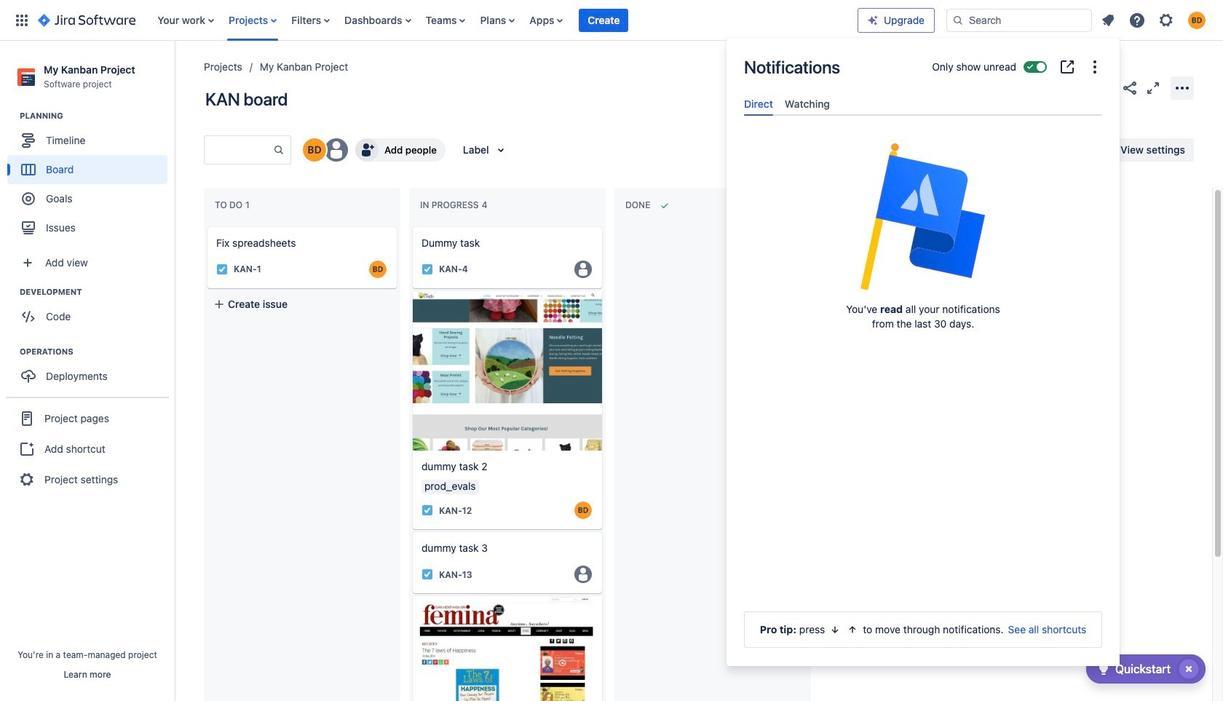 Task type: describe. For each thing, give the bounding box(es) containing it.
heading for the planning image at left
[[20, 110, 174, 122]]

Search field
[[947, 8, 1093, 32]]

operations image
[[2, 343, 20, 361]]

1 vertical spatial task image
[[422, 505, 433, 517]]

in progress element
[[420, 200, 491, 211]]

sidebar element
[[0, 41, 175, 702]]

development image
[[2, 284, 20, 301]]

0 horizontal spatial list
[[150, 0, 858, 40]]

1 horizontal spatial list
[[1096, 7, 1215, 33]]

2 task image from the top
[[422, 569, 433, 581]]

enter full screen image
[[1145, 79, 1163, 97]]

planning image
[[2, 107, 20, 125]]

heading for operations icon
[[20, 346, 174, 358]]

group for operations icon
[[7, 346, 174, 396]]

dismiss quickstart image
[[1178, 658, 1201, 681]]

heading for 'development' image
[[20, 286, 174, 298]]

goal image
[[22, 192, 35, 206]]

group for 'development' image
[[7, 286, 174, 336]]

to do element
[[215, 200, 253, 211]]

0 vertical spatial task image
[[216, 264, 228, 275]]

add people image
[[358, 141, 376, 159]]

arrow down image
[[830, 624, 842, 636]]

group for the planning image at left
[[7, 110, 174, 247]]

appswitcher icon image
[[13, 11, 31, 29]]

help image
[[1129, 11, 1147, 29]]



Task type: vqa. For each thing, say whether or not it's contained in the screenshot.
the Create issue "image"
yes



Task type: locate. For each thing, give the bounding box(es) containing it.
create issue image
[[403, 217, 420, 235]]

sidebar navigation image
[[159, 58, 191, 87]]

2 heading from the top
[[20, 286, 174, 298]]

list item
[[579, 0, 629, 40]]

1 task image from the top
[[422, 264, 433, 275]]

0 vertical spatial task image
[[422, 264, 433, 275]]

1 vertical spatial task image
[[422, 569, 433, 581]]

1 heading from the top
[[20, 110, 174, 122]]

dialog
[[727, 38, 1120, 667]]

settings image
[[1158, 11, 1176, 29]]

0 vertical spatial heading
[[20, 110, 174, 122]]

tab panel
[[739, 116, 1109, 129]]

open notifications in a new tab image
[[1059, 58, 1077, 76]]

0 horizontal spatial task image
[[216, 264, 228, 275]]

Search this board text field
[[205, 137, 273, 163]]

arrow up image
[[847, 624, 859, 636]]

list
[[150, 0, 858, 40], [1096, 7, 1215, 33]]

tab list
[[739, 92, 1109, 116]]

2 vertical spatial heading
[[20, 346, 174, 358]]

banner
[[0, 0, 1224, 41]]

1 horizontal spatial task image
[[422, 505, 433, 517]]

task image
[[422, 264, 433, 275], [422, 569, 433, 581]]

jira software image
[[38, 11, 136, 29], [38, 11, 136, 29]]

notifications image
[[1100, 11, 1117, 29]]

task image
[[216, 264, 228, 275], [422, 505, 433, 517]]

create issue image
[[197, 217, 215, 235]]

1 vertical spatial heading
[[20, 286, 174, 298]]

star kan board image
[[1099, 79, 1116, 97]]

search image
[[953, 14, 964, 26]]

None search field
[[947, 8, 1093, 32]]

group
[[7, 110, 174, 247], [7, 286, 174, 336], [7, 346, 174, 396], [6, 397, 169, 501]]

more image
[[1087, 58, 1104, 76]]

more actions image
[[1174, 79, 1192, 97]]

3 heading from the top
[[20, 346, 174, 358]]

import image
[[925, 141, 943, 159]]

heading
[[20, 110, 174, 122], [20, 286, 174, 298], [20, 346, 174, 358]]

primary element
[[9, 0, 858, 40]]

your profile and settings image
[[1189, 11, 1206, 29]]



